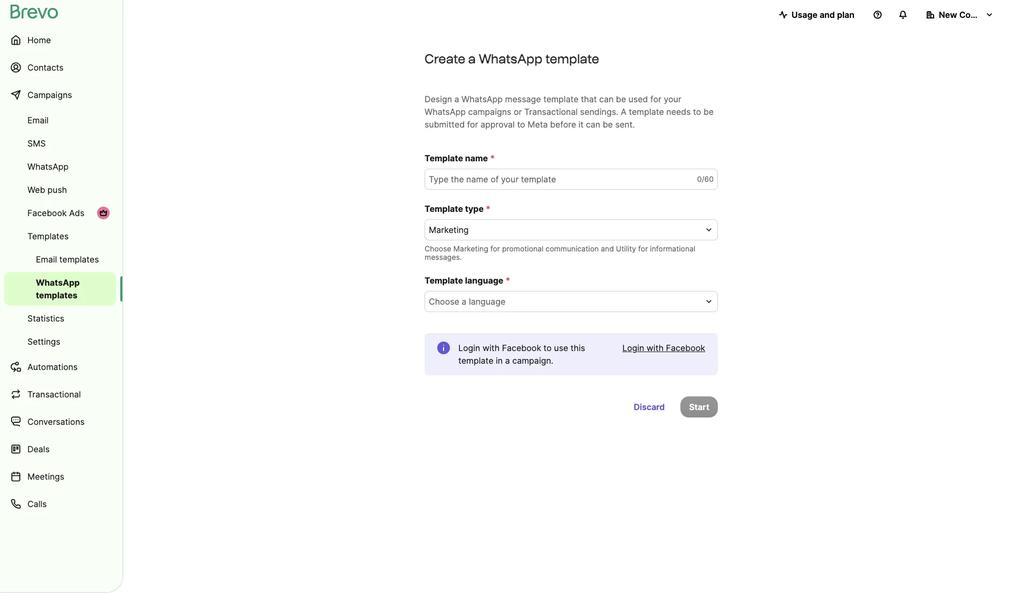 Task type: vqa. For each thing, say whether or not it's contained in the screenshot.
group
no



Task type: locate. For each thing, give the bounding box(es) containing it.
template down messages.
[[425, 275, 463, 286]]

1 vertical spatial language
[[469, 296, 505, 307]]

templates for whatsapp templates
[[36, 290, 77, 301]]

0 vertical spatial templates
[[59, 254, 99, 265]]

1 horizontal spatial login
[[622, 343, 644, 353]]

to down or
[[517, 119, 525, 130]]

0 horizontal spatial and
[[601, 244, 614, 253]]

1 vertical spatial marketing
[[453, 244, 488, 253]]

0 vertical spatial can
[[599, 94, 614, 104]]

whatsapp up submitted
[[425, 107, 466, 117]]

new
[[939, 9, 957, 20]]

meta
[[528, 119, 548, 130]]

settings
[[27, 337, 60, 347]]

template
[[545, 51, 599, 66], [543, 94, 578, 104], [629, 107, 664, 117], [458, 355, 493, 366]]

choose a language
[[429, 296, 505, 307]]

0 horizontal spatial with
[[483, 343, 500, 353]]

with for login with facebook
[[647, 343, 664, 353]]

1 vertical spatial can
[[586, 119, 600, 130]]

company
[[959, 9, 998, 20]]

discard button
[[625, 397, 673, 418]]

transactional
[[524, 107, 578, 117], [27, 389, 81, 400]]

template left type
[[425, 204, 463, 214]]

templates for email templates
[[59, 254, 99, 265]]

2 vertical spatial template
[[425, 275, 463, 286]]

facebook
[[27, 208, 67, 218], [502, 343, 541, 353], [666, 343, 705, 353]]

templates inside whatsapp templates
[[36, 290, 77, 301]]

a down template language *
[[462, 296, 466, 307]]

transactional up before in the top right of the page
[[524, 107, 578, 117]]

with inside login with facebook to use this template in a campaign.
[[483, 343, 500, 353]]

choose up template language *
[[425, 244, 451, 253]]

1 vertical spatial templates
[[36, 290, 77, 301]]

choose for choose a language
[[429, 296, 459, 307]]

login inside login with facebook to use this template in a campaign.
[[458, 343, 480, 353]]

2 login from the left
[[622, 343, 644, 353]]

3 template from the top
[[425, 275, 463, 286]]

whatsapp up message
[[479, 51, 542, 66]]

* right name
[[490, 153, 495, 164]]

0 horizontal spatial transactional
[[27, 389, 81, 400]]

choose inside choose marketing for promotional communication and utility for informational messages.
[[425, 244, 451, 253]]

email up sms
[[27, 115, 49, 126]]

a
[[468, 51, 476, 66], [454, 94, 459, 104], [462, 296, 466, 307], [505, 355, 510, 366]]

sms link
[[4, 133, 116, 154]]

for
[[650, 94, 661, 104], [467, 119, 478, 130], [490, 244, 500, 253], [638, 244, 648, 253]]

can
[[599, 94, 614, 104], [586, 119, 600, 130]]

facebook for login with facebook
[[666, 343, 705, 353]]

before
[[550, 119, 576, 130]]

1 horizontal spatial with
[[647, 343, 664, 353]]

choose down template language *
[[429, 296, 459, 307]]

marketing inside popup button
[[429, 225, 469, 235]]

with for login with facebook to use this template in a campaign.
[[483, 343, 500, 353]]

needs
[[666, 107, 691, 117]]

login inside login with facebook link
[[622, 343, 644, 353]]

template type *
[[425, 204, 491, 214]]

template left in
[[458, 355, 493, 366]]

ads
[[69, 208, 84, 218]]

0
[[697, 175, 702, 184]]

start
[[689, 402, 709, 412]]

automations
[[27, 362, 78, 372]]

0 vertical spatial to
[[693, 107, 701, 117]]

name
[[465, 153, 488, 164]]

marketing down template type *
[[429, 225, 469, 235]]

automations link
[[4, 354, 116, 380]]

1 horizontal spatial facebook
[[502, 343, 541, 353]]

choose marketing for promotional communication and utility for informational messages.
[[425, 244, 695, 262]]

facebook ads link
[[4, 203, 116, 224]]

plan
[[837, 9, 854, 20]]

None field
[[429, 295, 701, 308]]

1 horizontal spatial transactional
[[524, 107, 578, 117]]

1 vertical spatial and
[[601, 244, 614, 253]]

informational
[[650, 244, 695, 253]]

deals link
[[4, 437, 116, 462]]

that
[[581, 94, 597, 104]]

templates down templates link
[[59, 254, 99, 265]]

settings link
[[4, 331, 116, 352]]

whatsapp up web push
[[27, 161, 69, 172]]

choose a language button
[[425, 291, 718, 312]]

0 vertical spatial *
[[490, 153, 495, 164]]

message
[[505, 94, 541, 104]]

whatsapp templates link
[[4, 272, 116, 306]]

to inside login with facebook to use this template in a campaign.
[[544, 343, 552, 353]]

be
[[616, 94, 626, 104], [704, 107, 714, 117], [603, 119, 613, 130]]

marketing
[[429, 225, 469, 235], [453, 244, 488, 253]]

promotional
[[502, 244, 543, 253]]

whatsapp link
[[4, 156, 116, 177]]

templates
[[59, 254, 99, 265], [36, 290, 77, 301]]

to
[[693, 107, 701, 117], [517, 119, 525, 130], [544, 343, 552, 353]]

type
[[465, 204, 484, 214]]

0 vertical spatial marketing
[[429, 225, 469, 235]]

whatsapp
[[479, 51, 542, 66], [462, 94, 503, 104], [425, 107, 466, 117], [27, 161, 69, 172], [36, 277, 80, 288]]

in
[[496, 355, 503, 366]]

2 horizontal spatial facebook
[[666, 343, 705, 353]]

calls link
[[4, 492, 116, 517]]

be up a
[[616, 94, 626, 104]]

to right needs
[[693, 107, 701, 117]]

0 vertical spatial choose
[[425, 244, 451, 253]]

your
[[664, 94, 681, 104]]

campaign.
[[512, 355, 553, 366]]

1 with from the left
[[483, 343, 500, 353]]

statistics link
[[4, 308, 116, 329]]

templates link
[[4, 226, 116, 247]]

1 horizontal spatial to
[[544, 343, 552, 353]]

transactional link
[[4, 382, 116, 407]]

design a whatsapp message template that can be used for your whatsapp campaigns or transactional sendings. a template needs to be submitted for approval to meta before it can be sent.
[[425, 94, 714, 130]]

1 login from the left
[[458, 343, 480, 353]]

utility
[[616, 244, 636, 253]]

2 vertical spatial to
[[544, 343, 552, 353]]

* down promotional
[[505, 275, 510, 286]]

a right in
[[505, 355, 510, 366]]

language down template language *
[[469, 296, 505, 307]]

marketing up template language *
[[453, 244, 488, 253]]

and inside button
[[820, 9, 835, 20]]

alert
[[425, 333, 718, 376]]

1 template from the top
[[425, 153, 463, 164]]

email templates link
[[4, 249, 116, 270]]

1 vertical spatial *
[[486, 204, 491, 214]]

2 horizontal spatial be
[[704, 107, 714, 117]]

template down 'used'
[[629, 107, 664, 117]]

0 vertical spatial email
[[27, 115, 49, 126]]

be down sendings.
[[603, 119, 613, 130]]

1 vertical spatial be
[[704, 107, 714, 117]]

1 horizontal spatial be
[[616, 94, 626, 104]]

1 vertical spatial template
[[425, 204, 463, 214]]

0 horizontal spatial facebook
[[27, 208, 67, 218]]

choose for choose marketing for promotional communication and utility for informational messages.
[[425, 244, 451, 253]]

choose inside popup button
[[429, 296, 459, 307]]

1 vertical spatial email
[[36, 254, 57, 265]]

it
[[578, 119, 584, 130]]

0 vertical spatial be
[[616, 94, 626, 104]]

template name *
[[425, 153, 495, 164]]

transactional down "automations"
[[27, 389, 81, 400]]

can right it on the top of page
[[586, 119, 600, 130]]

a for choose
[[462, 296, 466, 307]]

a for design
[[454, 94, 459, 104]]

use
[[554, 343, 568, 353]]

sendings.
[[580, 107, 618, 117]]

email for email
[[27, 115, 49, 126]]

2 template from the top
[[425, 204, 463, 214]]

choose
[[425, 244, 451, 253], [429, 296, 459, 307]]

0 horizontal spatial login
[[458, 343, 480, 353]]

or
[[514, 107, 522, 117]]

2 with from the left
[[647, 343, 664, 353]]

email for email templates
[[36, 254, 57, 265]]

0 vertical spatial transactional
[[524, 107, 578, 117]]

facebook inside login with facebook to use this template in a campaign.
[[502, 343, 541, 353]]

1 horizontal spatial and
[[820, 9, 835, 20]]

calls
[[27, 499, 47, 510]]

login
[[458, 343, 480, 353], [622, 343, 644, 353]]

a for create
[[468, 51, 476, 66]]

0 horizontal spatial be
[[603, 119, 613, 130]]

a inside choose a language popup button
[[462, 296, 466, 307]]

language
[[465, 275, 503, 286], [469, 296, 505, 307]]

2 vertical spatial *
[[505, 275, 510, 286]]

2 horizontal spatial to
[[693, 107, 701, 117]]

a right design
[[454, 94, 459, 104]]

template left name
[[425, 153, 463, 164]]

this
[[571, 343, 585, 353]]

be right needs
[[704, 107, 714, 117]]

0 vertical spatial and
[[820, 9, 835, 20]]

whatsapp up campaigns
[[462, 94, 503, 104]]

* right type
[[486, 204, 491, 214]]

0 vertical spatial template
[[425, 153, 463, 164]]

email down templates
[[36, 254, 57, 265]]

template
[[425, 153, 463, 164], [425, 204, 463, 214], [425, 275, 463, 286]]

home link
[[4, 27, 116, 53]]

template language *
[[425, 275, 510, 286]]

a inside 'design a whatsapp message template that can be used for your whatsapp campaigns or transactional sendings. a template needs to be submitted for approval to meta before it can be sent.'
[[454, 94, 459, 104]]

and left utility
[[601, 244, 614, 253]]

a right create
[[468, 51, 476, 66]]

* for template language *
[[505, 275, 510, 286]]

*
[[490, 153, 495, 164], [486, 204, 491, 214], [505, 275, 510, 286]]

1 vertical spatial choose
[[429, 296, 459, 307]]

can up sendings.
[[599, 94, 614, 104]]

language up choose a language
[[465, 275, 503, 286]]

none field inside choose a language popup button
[[429, 295, 701, 308]]

Type the name of your template text field
[[425, 169, 718, 190]]

to left the use
[[544, 343, 552, 353]]

templates up statistics 'link'
[[36, 290, 77, 301]]

and left plan
[[820, 9, 835, 20]]

0 horizontal spatial to
[[517, 119, 525, 130]]

for down campaigns
[[467, 119, 478, 130]]



Task type: describe. For each thing, give the bounding box(es) containing it.
meetings
[[27, 472, 64, 482]]

statistics
[[27, 313, 64, 324]]

web
[[27, 185, 45, 195]]

template for template type
[[425, 204, 463, 214]]

discard
[[634, 402, 665, 412]]

conversations link
[[4, 409, 116, 435]]

for right utility
[[638, 244, 648, 253]]

facebook ads
[[27, 208, 84, 218]]

template inside login with facebook to use this template in a campaign.
[[458, 355, 493, 366]]

a inside login with facebook to use this template in a campaign.
[[505, 355, 510, 366]]

web push link
[[4, 179, 116, 200]]

login for login with facebook to use this template in a campaign.
[[458, 343, 480, 353]]

for left your at the right top of the page
[[650, 94, 661, 104]]

deals
[[27, 444, 50, 455]]

new company
[[939, 9, 998, 20]]

0 vertical spatial language
[[465, 275, 503, 286]]

create
[[425, 51, 465, 66]]

and inside choose marketing for promotional communication and utility for informational messages.
[[601, 244, 614, 253]]

web push
[[27, 185, 67, 195]]

campaigns
[[468, 107, 511, 117]]

templates
[[27, 231, 69, 242]]

design
[[425, 94, 452, 104]]

create a whatsapp template
[[425, 51, 599, 66]]

start button
[[681, 397, 718, 418]]

transactional inside 'design a whatsapp message template that can be used for your whatsapp campaigns or transactional sendings. a template needs to be submitted for approval to meta before it can be sent.'
[[524, 107, 578, 117]]

template for template language
[[425, 275, 463, 286]]

approval
[[480, 119, 515, 130]]

facebook for login with facebook to use this template in a campaign.
[[502, 343, 541, 353]]

login with facebook
[[622, 343, 705, 353]]

new company button
[[918, 4, 1002, 25]]

a
[[621, 107, 626, 117]]

usage and plan button
[[770, 4, 863, 25]]

marketing inside choose marketing for promotional communication and utility for informational messages.
[[453, 244, 488, 253]]

for left promotional
[[490, 244, 500, 253]]

template up before in the top right of the page
[[543, 94, 578, 104]]

whatsapp templates
[[36, 277, 80, 301]]

login with facebook link
[[622, 342, 705, 354]]

1 vertical spatial to
[[517, 119, 525, 130]]

email templates
[[36, 254, 99, 265]]

usage and plan
[[792, 9, 854, 20]]

messages.
[[425, 253, 462, 262]]

alert containing login with facebook to use this template in a campaign.
[[425, 333, 718, 376]]

submitted
[[425, 119, 465, 130]]

marketing button
[[425, 219, 718, 241]]

0 / 60
[[697, 175, 714, 184]]

contacts link
[[4, 55, 116, 80]]

* for template name *
[[490, 153, 495, 164]]

contacts
[[27, 62, 63, 73]]

60
[[704, 175, 714, 184]]

campaigns link
[[4, 82, 116, 108]]

home
[[27, 35, 51, 45]]

meetings link
[[4, 464, 116, 489]]

used
[[628, 94, 648, 104]]

template for template name
[[425, 153, 463, 164]]

2 vertical spatial be
[[603, 119, 613, 130]]

language inside popup button
[[469, 296, 505, 307]]

push
[[48, 185, 67, 195]]

conversations
[[27, 417, 85, 427]]

campaigns
[[27, 90, 72, 100]]

usage
[[792, 9, 817, 20]]

left___rvooi image
[[99, 209, 108, 217]]

* for template type *
[[486, 204, 491, 214]]

sms
[[27, 138, 46, 149]]

login for login with facebook
[[622, 343, 644, 353]]

email link
[[4, 110, 116, 131]]

/
[[702, 175, 704, 184]]

template up that
[[545, 51, 599, 66]]

login with facebook to use this template in a campaign.
[[458, 343, 585, 366]]

sent.
[[615, 119, 635, 130]]

1 vertical spatial transactional
[[27, 389, 81, 400]]

whatsapp down email templates link
[[36, 277, 80, 288]]

communication
[[546, 244, 599, 253]]



